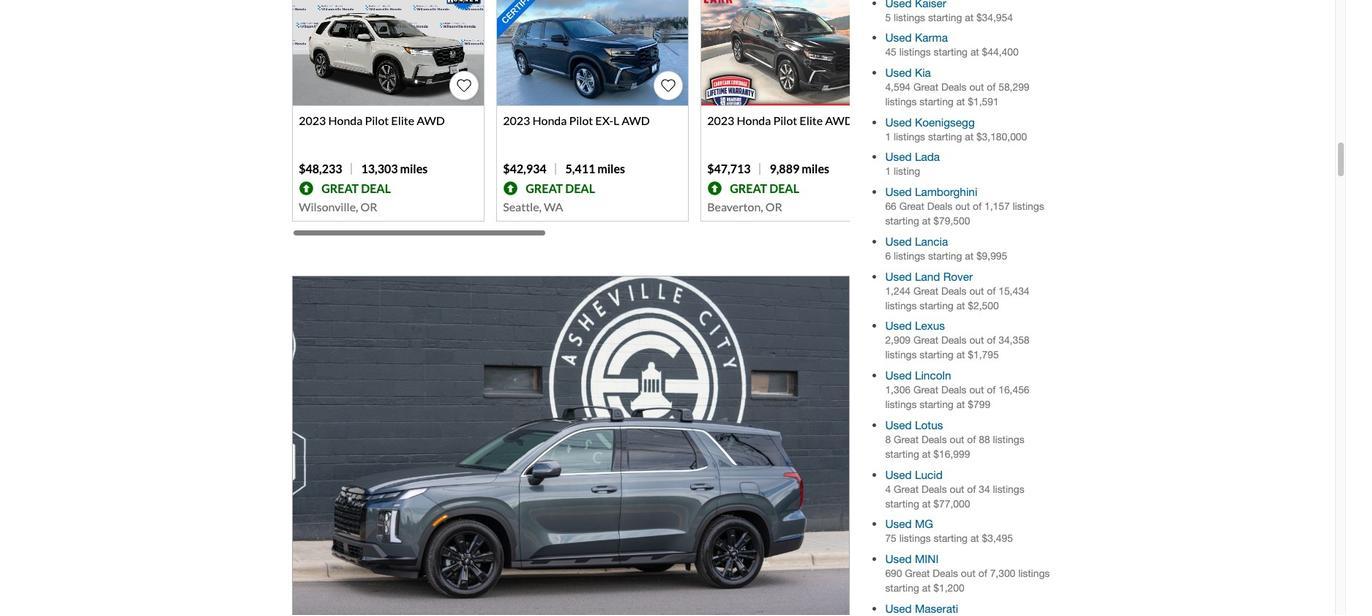 Task type: vqa. For each thing, say whether or not it's contained in the screenshot.
2020 to the left
no



Task type: describe. For each thing, give the bounding box(es) containing it.
listings inside used mg 75 listings starting at $3,495
[[900, 533, 931, 545]]

honda for $42,934
[[533, 114, 567, 127]]

used lancia 6 listings starting at $9,995
[[886, 235, 1008, 262]]

pilot for 9,889
[[774, 114, 798, 127]]

elite for 13,303
[[391, 114, 415, 127]]

used lamborghini link
[[886, 185, 978, 199]]

starting inside 2,909 great deals out of 34,358 listings starting at
[[920, 350, 954, 361]]

starting inside 1,306 great deals out of 16,456 listings starting at
[[920, 399, 954, 411]]

1,157
[[985, 201, 1010, 212]]

deals for lexus
[[942, 335, 967, 347]]

used kia link
[[886, 66, 931, 79]]

great for lucid
[[894, 484, 919, 495]]

7,300
[[990, 568, 1016, 580]]

used koenigsegg link
[[886, 115, 975, 129]]

wilsonville,
[[299, 200, 358, 214]]

kia
[[915, 66, 931, 79]]

used kia
[[886, 66, 931, 79]]

listings inside "4,594 great deals out of 58,299 listings starting at"
[[886, 96, 917, 108]]

deals for lincoln
[[942, 384, 967, 396]]

13,303
[[361, 162, 398, 176]]

at left '$34,954'
[[965, 11, 974, 23]]

deals for lamborghini
[[927, 201, 953, 212]]

starting inside '690 great deals out of 7,300 listings starting at'
[[886, 583, 920, 595]]

used karma 45 listings starting at $44,400
[[886, 31, 1019, 58]]

listings inside 4 great deals out of 34 listings starting at
[[993, 484, 1025, 495]]

pilot for 13,303
[[365, 114, 389, 127]]

deals for lucid
[[922, 484, 947, 495]]

awd for $48,233
[[417, 114, 445, 127]]

seattle,
[[503, 200, 542, 214]]

great for $48,233
[[322, 181, 359, 195]]

land
[[915, 270, 940, 283]]

$3,180,000
[[977, 131, 1027, 143]]

great for lotus
[[894, 434, 919, 446]]

at inside used lancia 6 listings starting at $9,995
[[965, 250, 974, 262]]

used land rover
[[886, 270, 973, 283]]

out for used lincoln
[[970, 384, 984, 396]]

of for used lamborghini
[[973, 201, 982, 212]]

used for used kia
[[886, 66, 912, 79]]

of for used kia
[[987, 81, 996, 93]]

mini
[[915, 553, 939, 566]]

at inside used mg 75 listings starting at $3,495
[[971, 533, 979, 545]]

great for lexus
[[914, 335, 939, 347]]

deals for land
[[942, 285, 967, 297]]

listing
[[894, 166, 920, 178]]

$3,495
[[982, 533, 1013, 545]]

pilot for 5,411
[[569, 114, 593, 127]]

used koenigsegg 1 listings starting at $3,180,000
[[886, 115, 1027, 143]]

l
[[614, 114, 620, 127]]

listings inside 66 great deals out of 1,157 listings starting at
[[1013, 201, 1045, 212]]

$79,500
[[934, 215, 970, 227]]

used lucid
[[886, 468, 943, 481]]

2023 honda pilot elite awd for 13,303 miles
[[299, 114, 445, 127]]

deal for beaverton, or
[[770, 181, 800, 195]]

lexus
[[915, 319, 945, 333]]

seattle, wa
[[503, 200, 563, 214]]

16,456
[[999, 384, 1030, 396]]

$1,591
[[968, 96, 999, 108]]

used for used lucid
[[886, 468, 912, 481]]

honda for $47,713
[[737, 114, 771, 127]]

out for used lotus
[[950, 434, 965, 446]]

starting inside "4,594 great deals out of 58,299 listings starting at"
[[920, 96, 954, 108]]

5 listings starting at $34,954
[[886, 11, 1013, 23]]

used mini link
[[886, 553, 939, 566]]

of for used mini
[[979, 568, 988, 580]]

starting inside used karma 45 listings starting at $44,400
[[934, 46, 968, 58]]

lada
[[915, 150, 940, 164]]

used for used maserati
[[886, 602, 912, 616]]

$48,233
[[299, 162, 342, 176]]

$9,995
[[977, 250, 1008, 262]]

at inside 2,909 great deals out of 34,358 listings starting at
[[957, 350, 965, 361]]

690
[[886, 568, 902, 580]]

2023 honda pilot ex-l awd
[[503, 114, 650, 127]]

$77,000
[[934, 498, 970, 510]]

at inside used koenigsegg 1 listings starting at $3,180,000
[[965, 131, 974, 143]]

15,434
[[999, 285, 1030, 297]]

$1,200
[[934, 583, 965, 595]]

used for used lotus
[[886, 419, 912, 432]]

5,411 miles
[[566, 162, 625, 176]]

1,306
[[886, 384, 911, 396]]

lincoln
[[915, 369, 952, 382]]

used lotus link
[[886, 419, 943, 432]]

honda for $48,233
[[328, 114, 363, 127]]

great deal for 5,411
[[526, 181, 595, 195]]

of for used lotus
[[967, 434, 976, 446]]

75
[[886, 533, 897, 545]]

$44,400
[[982, 46, 1019, 58]]

6
[[886, 250, 891, 262]]

$42,934
[[503, 162, 547, 176]]

listings inside '690 great deals out of 7,300 listings starting at'
[[1019, 568, 1050, 580]]

at inside 4 great deals out of 34 listings starting at
[[922, 498, 931, 510]]

great for $47,713
[[730, 181, 767, 195]]

ex-
[[596, 114, 614, 127]]

1,244
[[886, 285, 911, 297]]

66 great deals out of 1,157 listings starting at
[[886, 201, 1045, 227]]

used for used land rover
[[886, 270, 912, 283]]

beaverton,
[[707, 200, 763, 214]]

$1,795
[[968, 350, 999, 361]]

at inside "4,594 great deals out of 58,299 listings starting at"
[[957, 96, 965, 108]]

listings inside used karma 45 listings starting at $44,400
[[900, 46, 931, 58]]

elite for 9,889
[[800, 114, 823, 127]]

2,909
[[886, 335, 911, 347]]

$34,954
[[977, 11, 1013, 23]]

9,889 miles
[[770, 162, 830, 176]]

used for used karma 45 listings starting at $44,400
[[886, 31, 912, 44]]

starting inside the 1,244 great deals out of 15,434 listings starting at
[[920, 300, 954, 312]]

$799
[[968, 399, 991, 411]]

wa
[[544, 200, 563, 214]]

used lexus
[[886, 319, 945, 333]]

at inside the 1,244 great deals out of 15,434 listings starting at
[[957, 300, 965, 312]]

used karma link
[[886, 31, 948, 44]]

used lincoln
[[886, 369, 952, 382]]

8
[[886, 434, 891, 446]]

2,909 great deals out of 34,358 listings starting at
[[886, 335, 1030, 361]]

used land rover link
[[886, 270, 973, 283]]

used for used mg 75 listings starting at $3,495
[[886, 518, 912, 531]]

used mini
[[886, 553, 939, 566]]

used mg 75 listings starting at $3,495
[[886, 518, 1013, 545]]

used lucid link
[[886, 468, 943, 481]]

used for used koenigsegg 1 listings starting at $3,180,000
[[886, 115, 912, 129]]

2023 honda pilot elite awd image for 13,303
[[293, 0, 484, 106]]

at inside 1,306 great deals out of 16,456 listings starting at
[[957, 399, 965, 411]]

5
[[886, 11, 891, 23]]

or for beaverton, or
[[766, 200, 783, 214]]

great deal for 13,303
[[322, 181, 391, 195]]

used for used lancia 6 listings starting at $9,995
[[886, 235, 912, 248]]

45
[[886, 46, 897, 58]]

great for mini
[[905, 568, 930, 580]]

used lincoln link
[[886, 369, 952, 382]]

maserati
[[915, 602, 959, 616]]



Task type: locate. For each thing, give the bounding box(es) containing it.
listings down used karma link
[[900, 46, 931, 58]]

starting
[[928, 11, 962, 23], [934, 46, 968, 58], [920, 96, 954, 108], [928, 131, 962, 143], [886, 215, 920, 227], [928, 250, 962, 262], [920, 300, 954, 312], [920, 350, 954, 361], [920, 399, 954, 411], [886, 449, 920, 460], [886, 498, 920, 510], [934, 533, 968, 545], [886, 583, 920, 595]]

used for used lincoln
[[886, 369, 912, 382]]

great down used lucid link
[[894, 484, 919, 495]]

1 or from the left
[[361, 200, 378, 214]]

out
[[970, 81, 984, 93], [956, 201, 970, 212], [970, 285, 984, 297], [970, 335, 984, 347], [970, 384, 984, 396], [950, 434, 965, 446], [950, 484, 965, 495], [961, 568, 976, 580]]

1 pilot from the left
[[365, 114, 389, 127]]

88
[[979, 434, 990, 446]]

used inside used karma 45 listings starting at $44,400
[[886, 31, 912, 44]]

10 used from the top
[[886, 419, 912, 432]]

2 horizontal spatial miles
[[802, 162, 830, 176]]

2023 up $47,713
[[707, 114, 735, 127]]

deals down lamborghini
[[927, 201, 953, 212]]

at inside 8 great deals out of 88 listings starting at
[[922, 449, 931, 460]]

deals
[[942, 81, 967, 93], [927, 201, 953, 212], [942, 285, 967, 297], [942, 335, 967, 347], [942, 384, 967, 396], [922, 434, 947, 446], [922, 484, 947, 495], [933, 568, 958, 580]]

out for used kia
[[970, 81, 984, 93]]

deal down "13,303" in the left top of the page
[[361, 181, 391, 195]]

pilot up "9,889"
[[774, 114, 798, 127]]

1 awd from the left
[[417, 114, 445, 127]]

of for used land rover
[[987, 285, 996, 297]]

at up mg
[[922, 498, 931, 510]]

at left $1,795
[[957, 350, 965, 361]]

used up 1,306
[[886, 369, 912, 382]]

starting inside used mg 75 listings starting at $3,495
[[934, 533, 968, 545]]

at left $9,995
[[965, 250, 974, 262]]

2024 hyundai palisade image
[[292, 276, 850, 616]]

used lamborghini
[[886, 185, 978, 199]]

pilot left ex- at the top left of page
[[569, 114, 593, 127]]

listings right 7,300
[[1019, 568, 1050, 580]]

1 up used lada link
[[886, 131, 891, 143]]

of inside 1,306 great deals out of 16,456 listings starting at
[[987, 384, 996, 396]]

deals inside 4 great deals out of 34 listings starting at
[[922, 484, 947, 495]]

at inside '690 great deals out of 7,300 listings starting at'
[[922, 583, 931, 595]]

starting down karma
[[934, 46, 968, 58]]

out inside the 1,244 great deals out of 15,434 listings starting at
[[970, 285, 984, 297]]

1 vertical spatial 1
[[886, 166, 891, 178]]

2023 up $42,934 in the top of the page
[[503, 114, 530, 127]]

of left 88
[[967, 434, 976, 446]]

1 honda from the left
[[328, 114, 363, 127]]

2 honda from the left
[[533, 114, 567, 127]]

great up wa
[[526, 181, 563, 195]]

starting down lancia
[[928, 250, 962, 262]]

2 or from the left
[[766, 200, 783, 214]]

of for used lincoln
[[987, 384, 996, 396]]

of up the $799
[[987, 384, 996, 396]]

1 horizontal spatial 2023 honda pilot elite awd
[[707, 114, 854, 127]]

deals inside 2,909 great deals out of 34,358 listings starting at
[[942, 335, 967, 347]]

58,299
[[999, 81, 1030, 93]]

great deal up wa
[[526, 181, 595, 195]]

2 great deal from the left
[[526, 181, 595, 195]]

out for used lexus
[[970, 335, 984, 347]]

great for lamborghini
[[900, 201, 925, 212]]

starting up karma
[[928, 11, 962, 23]]

4 great deals out of 34 listings starting at
[[886, 484, 1025, 510]]

used up "690" at the right bottom
[[886, 553, 912, 566]]

2023 for $48,233
[[299, 114, 326, 127]]

4,594
[[886, 81, 911, 93]]

starting down koenigsegg at right
[[928, 131, 962, 143]]

listings inside 8 great deals out of 88 listings starting at
[[993, 434, 1025, 446]]

out for used mini
[[961, 568, 976, 580]]

at up lancia
[[922, 215, 931, 227]]

11 used from the top
[[886, 468, 912, 481]]

2 2023 honda pilot elite awd image from the left
[[702, 0, 893, 106]]

1 2023 honda pilot elite awd image from the left
[[293, 0, 484, 106]]

mg
[[915, 518, 934, 531]]

used
[[886, 31, 912, 44], [886, 66, 912, 79], [886, 115, 912, 129], [886, 150, 912, 164], [886, 185, 912, 199], [886, 235, 912, 248], [886, 270, 912, 283], [886, 319, 912, 333], [886, 369, 912, 382], [886, 419, 912, 432], [886, 468, 912, 481], [886, 518, 912, 531], [886, 553, 912, 566], [886, 602, 912, 616]]

of inside 4 great deals out of 34 listings starting at
[[967, 484, 976, 495]]

0 horizontal spatial honda
[[328, 114, 363, 127]]

out for used land rover
[[970, 285, 984, 297]]

1 horizontal spatial great
[[526, 181, 563, 195]]

used up 45
[[886, 31, 912, 44]]

out up $79,500
[[956, 201, 970, 212]]

listings inside the 1,244 great deals out of 15,434 listings starting at
[[886, 300, 917, 312]]

0 horizontal spatial deal
[[361, 181, 391, 195]]

3 miles from the left
[[802, 162, 830, 176]]

starting up "lotus"
[[920, 399, 954, 411]]

1 horizontal spatial great deal
[[526, 181, 595, 195]]

of inside '690 great deals out of 7,300 listings starting at'
[[979, 568, 988, 580]]

deals up koenigsegg at right
[[942, 81, 967, 93]]

miles right 5,411
[[598, 162, 625, 176]]

1 2023 honda pilot elite awd from the left
[[299, 114, 445, 127]]

out inside 4 great deals out of 34 listings starting at
[[950, 484, 965, 495]]

1 1 from the top
[[886, 131, 891, 143]]

listings right 34
[[993, 484, 1025, 495]]

2 horizontal spatial great
[[730, 181, 767, 195]]

starting inside used koenigsegg 1 listings starting at $3,180,000
[[928, 131, 962, 143]]

used inside used koenigsegg 1 listings starting at $3,180,000
[[886, 115, 912, 129]]

1 for used koenigsegg
[[886, 131, 891, 143]]

pilot
[[365, 114, 389, 127], [569, 114, 593, 127], [774, 114, 798, 127]]

3 awd from the left
[[825, 114, 854, 127]]

great inside '690 great deals out of 7,300 listings starting at'
[[905, 568, 930, 580]]

of up '$2,500'
[[987, 285, 996, 297]]

great
[[914, 81, 939, 93], [900, 201, 925, 212], [914, 285, 939, 297], [914, 335, 939, 347], [914, 384, 939, 396], [894, 434, 919, 446], [894, 484, 919, 495], [905, 568, 930, 580]]

of up $1,591
[[987, 81, 996, 93]]

deal for seattle, wa
[[565, 181, 595, 195]]

deals inside "4,594 great deals out of 58,299 listings starting at"
[[942, 81, 967, 93]]

of inside the 1,244 great deals out of 15,434 listings starting at
[[987, 285, 996, 297]]

1 inside used koenigsegg 1 listings starting at $3,180,000
[[886, 131, 891, 143]]

4 used from the top
[[886, 150, 912, 164]]

deals inside 8 great deals out of 88 listings starting at
[[922, 434, 947, 446]]

2 deal from the left
[[565, 181, 595, 195]]

used lada link
[[886, 150, 940, 164]]

honda up $48,233 on the left
[[328, 114, 363, 127]]

0 horizontal spatial pilot
[[365, 114, 389, 127]]

66
[[886, 201, 897, 212]]

miles for 5,411 miles
[[598, 162, 625, 176]]

1 elite from the left
[[391, 114, 415, 127]]

miles for 9,889 miles
[[802, 162, 830, 176]]

miles right "9,889"
[[802, 162, 830, 176]]

used for used mini
[[886, 553, 912, 566]]

deals for lotus
[[922, 434, 947, 446]]

great down used lotus link
[[894, 434, 919, 446]]

out up '$2,500'
[[970, 285, 984, 297]]

2 horizontal spatial awd
[[825, 114, 854, 127]]

2023 honda pilot elite awd for 9,889 miles
[[707, 114, 854, 127]]

great down used mini
[[905, 568, 930, 580]]

2 elite from the left
[[800, 114, 823, 127]]

of inside 2,909 great deals out of 34,358 listings starting at
[[987, 335, 996, 347]]

great inside 2,909 great deals out of 34,358 listings starting at
[[914, 335, 939, 347]]

starting up mini
[[934, 533, 968, 545]]

1 horizontal spatial or
[[766, 200, 783, 214]]

9 used from the top
[[886, 369, 912, 382]]

1 2023 from the left
[[299, 114, 326, 127]]

1 inside used lada 1 listing
[[886, 166, 891, 178]]

used up 6
[[886, 235, 912, 248]]

deal
[[361, 181, 391, 195], [565, 181, 595, 195], [770, 181, 800, 195]]

1 horizontal spatial 2023
[[503, 114, 530, 127]]

used for used lada 1 listing
[[886, 150, 912, 164]]

2 horizontal spatial great deal
[[730, 181, 800, 195]]

starting inside 8 great deals out of 88 listings starting at
[[886, 449, 920, 460]]

listings inside used koenigsegg 1 listings starting at $3,180,000
[[894, 131, 926, 143]]

honda up $47,713
[[737, 114, 771, 127]]

elite up 9,889 miles at top
[[800, 114, 823, 127]]

used lancia link
[[886, 235, 948, 248]]

great for land
[[914, 285, 939, 297]]

3 great deal from the left
[[730, 181, 800, 195]]

lamborghini
[[915, 185, 978, 199]]

3 used from the top
[[886, 115, 912, 129]]

of left the 1,157
[[973, 201, 982, 212]]

lotus
[[915, 419, 943, 432]]

great inside "4,594 great deals out of 58,299 listings starting at"
[[914, 81, 939, 93]]

0 horizontal spatial or
[[361, 200, 378, 214]]

koenigsegg
[[915, 115, 975, 129]]

deals inside the 1,244 great deals out of 15,434 listings starting at
[[942, 285, 967, 297]]

of inside 66 great deals out of 1,157 listings starting at
[[973, 201, 982, 212]]

1 deal from the left
[[361, 181, 391, 195]]

1,306 great deals out of 16,456 listings starting at
[[886, 384, 1030, 411]]

out up the $799
[[970, 384, 984, 396]]

at left $44,400
[[971, 46, 979, 58]]

of inside 8 great deals out of 88 listings starting at
[[967, 434, 976, 446]]

great inside 4 great deals out of 34 listings starting at
[[894, 484, 919, 495]]

3 deal from the left
[[770, 181, 800, 195]]

lucid
[[915, 468, 943, 481]]

used up listing
[[886, 150, 912, 164]]

2 great from the left
[[526, 181, 563, 195]]

great deal up wilsonville, or
[[322, 181, 391, 195]]

deals down rover
[[942, 285, 967, 297]]

great inside 1,306 great deals out of 16,456 listings starting at
[[914, 384, 939, 396]]

awd
[[417, 114, 445, 127], [622, 114, 650, 127], [825, 114, 854, 127]]

0 horizontal spatial 2023
[[299, 114, 326, 127]]

great for lincoln
[[914, 384, 939, 396]]

deals inside 66 great deals out of 1,157 listings starting at
[[927, 201, 953, 212]]

starting inside used lancia 6 listings starting at $9,995
[[928, 250, 962, 262]]

starting down 66
[[886, 215, 920, 227]]

out inside 8 great deals out of 88 listings starting at
[[950, 434, 965, 446]]

honda
[[328, 114, 363, 127], [533, 114, 567, 127], [737, 114, 771, 127]]

1 horizontal spatial pilot
[[569, 114, 593, 127]]

2023 for $42,934
[[503, 114, 530, 127]]

listings
[[894, 11, 926, 23], [900, 46, 931, 58], [886, 96, 917, 108], [894, 131, 926, 143], [1013, 201, 1045, 212], [894, 250, 926, 262], [886, 300, 917, 312], [886, 350, 917, 361], [886, 399, 917, 411], [993, 434, 1025, 446], [993, 484, 1025, 495], [900, 533, 931, 545], [1019, 568, 1050, 580]]

listings down 1,306
[[886, 399, 917, 411]]

of left 7,300
[[979, 568, 988, 580]]

great up beaverton, or
[[730, 181, 767, 195]]

out inside 1,306 great deals out of 16,456 listings starting at
[[970, 384, 984, 396]]

2023
[[299, 114, 326, 127], [503, 114, 530, 127], [707, 114, 735, 127]]

used maserati
[[886, 602, 959, 616]]

great down lexus
[[914, 335, 939, 347]]

of for used lucid
[[967, 484, 976, 495]]

awd up 9,889 miles at top
[[825, 114, 854, 127]]

starting inside 66 great deals out of 1,157 listings starting at
[[886, 215, 920, 227]]

2 horizontal spatial pilot
[[774, 114, 798, 127]]

at inside 66 great deals out of 1,157 listings starting at
[[922, 215, 931, 227]]

used lada 1 listing
[[886, 150, 940, 178]]

out inside 66 great deals out of 1,157 listings starting at
[[956, 201, 970, 212]]

2 used from the top
[[886, 66, 912, 79]]

deals inside 1,306 great deals out of 16,456 listings starting at
[[942, 384, 967, 396]]

deals down lexus
[[942, 335, 967, 347]]

lancia
[[915, 235, 948, 248]]

1
[[886, 131, 891, 143], [886, 166, 891, 178]]

great down land
[[914, 285, 939, 297]]

1 miles from the left
[[400, 162, 428, 176]]

starting down "690" at the right bottom
[[886, 583, 920, 595]]

0 horizontal spatial great
[[322, 181, 359, 195]]

at left the $799
[[957, 399, 965, 411]]

2 horizontal spatial deal
[[770, 181, 800, 195]]

4,594 great deals out of 58,299 listings starting at
[[886, 81, 1030, 108]]

great for kia
[[914, 81, 939, 93]]

of
[[987, 81, 996, 93], [973, 201, 982, 212], [987, 285, 996, 297], [987, 335, 996, 347], [987, 384, 996, 396], [967, 434, 976, 446], [967, 484, 976, 495], [979, 568, 988, 580]]

2 1 from the top
[[886, 166, 891, 178]]

0 horizontal spatial great deal
[[322, 181, 391, 195]]

at
[[965, 11, 974, 23], [971, 46, 979, 58], [957, 96, 965, 108], [965, 131, 974, 143], [922, 215, 931, 227], [965, 250, 974, 262], [957, 300, 965, 312], [957, 350, 965, 361], [957, 399, 965, 411], [922, 449, 931, 460], [922, 498, 931, 510], [971, 533, 979, 545], [922, 583, 931, 595]]

rover
[[944, 270, 973, 283]]

great inside 8 great deals out of 88 listings starting at
[[894, 434, 919, 446]]

4
[[886, 484, 891, 495]]

out inside '690 great deals out of 7,300 listings starting at'
[[961, 568, 976, 580]]

1 horizontal spatial 2023 honda pilot elite awd image
[[702, 0, 893, 106]]

deals up $1,200
[[933, 568, 958, 580]]

pilot up "13,303" in the left top of the page
[[365, 114, 389, 127]]

starting up lincoln
[[920, 350, 954, 361]]

listings down "1,244"
[[886, 300, 917, 312]]

listings down "2,909"
[[886, 350, 917, 361]]

1 horizontal spatial honda
[[533, 114, 567, 127]]

or for wilsonville, or
[[361, 200, 378, 214]]

34,358
[[999, 335, 1030, 347]]

of for used lexus
[[987, 335, 996, 347]]

2023 honda pilot elite awd up "13,303" in the left top of the page
[[299, 114, 445, 127]]

2 2023 honda pilot elite awd from the left
[[707, 114, 854, 127]]

deals for kia
[[942, 81, 967, 93]]

listings right the 1,157
[[1013, 201, 1045, 212]]

2 miles from the left
[[598, 162, 625, 176]]

used lexus link
[[886, 319, 945, 333]]

1 left listing
[[886, 166, 891, 178]]

used up 8
[[886, 419, 912, 432]]

of inside "4,594 great deals out of 58,299 listings starting at"
[[987, 81, 996, 93]]

2 awd from the left
[[622, 114, 650, 127]]

awd right l
[[622, 114, 650, 127]]

or
[[361, 200, 378, 214], [766, 200, 783, 214]]

2 2023 from the left
[[503, 114, 530, 127]]

elite up 13,303 miles
[[391, 114, 415, 127]]

listings down used lancia link
[[894, 250, 926, 262]]

5 used from the top
[[886, 185, 912, 199]]

1 horizontal spatial awd
[[622, 114, 650, 127]]

at up the used maserati link
[[922, 583, 931, 595]]

1,244 great deals out of 15,434 listings starting at
[[886, 285, 1030, 312]]

$47,713
[[707, 162, 751, 176]]

3 honda from the left
[[737, 114, 771, 127]]

great deal
[[322, 181, 391, 195], [526, 181, 595, 195], [730, 181, 800, 195]]

elite
[[391, 114, 415, 127], [800, 114, 823, 127]]

9,889
[[770, 162, 800, 176]]

1 great from the left
[[322, 181, 359, 195]]

out inside 2,909 great deals out of 34,358 listings starting at
[[970, 335, 984, 347]]

12 used from the top
[[886, 518, 912, 531]]

used up "1,244"
[[886, 270, 912, 283]]

1 for used lada
[[886, 166, 891, 178]]

0 horizontal spatial elite
[[391, 114, 415, 127]]

used up 66
[[886, 185, 912, 199]]

used down "4,594"
[[886, 115, 912, 129]]

$16,999
[[934, 449, 970, 460]]

5,411
[[566, 162, 595, 176]]

deal down 5,411
[[565, 181, 595, 195]]

used down "690" at the right bottom
[[886, 602, 912, 616]]

great down kia
[[914, 81, 939, 93]]

2023 honda pilot elite awd image
[[293, 0, 484, 106], [702, 0, 893, 106]]

at left $1,591
[[957, 96, 965, 108]]

7 used from the top
[[886, 270, 912, 283]]

deals for mini
[[933, 568, 958, 580]]

used lotus
[[886, 419, 943, 432]]

out up $16,999
[[950, 434, 965, 446]]

starting down the 4 on the bottom right of page
[[886, 498, 920, 510]]

listings inside 1,306 great deals out of 16,456 listings starting at
[[886, 399, 917, 411]]

deals inside '690 great deals out of 7,300 listings starting at'
[[933, 568, 958, 580]]

listings right 5
[[894, 11, 926, 23]]

miles
[[400, 162, 428, 176], [598, 162, 625, 176], [802, 162, 830, 176]]

great for $42,934
[[526, 181, 563, 195]]

out for used lucid
[[950, 484, 965, 495]]

out up $1,795
[[970, 335, 984, 347]]

0 horizontal spatial 2023 honda pilot elite awd
[[299, 114, 445, 127]]

$2,500
[[968, 300, 999, 312]]

used for used lamborghini
[[886, 185, 912, 199]]

1 horizontal spatial miles
[[598, 162, 625, 176]]

1 horizontal spatial deal
[[565, 181, 595, 195]]

great inside 66 great deals out of 1,157 listings starting at
[[900, 201, 925, 212]]

3 great from the left
[[730, 181, 767, 195]]

starting inside 4 great deals out of 34 listings starting at
[[886, 498, 920, 510]]

deal for wilsonville, or
[[361, 181, 391, 195]]

2 horizontal spatial honda
[[737, 114, 771, 127]]

0 horizontal spatial 2023 honda pilot elite awd image
[[293, 0, 484, 106]]

listings up used lada link
[[894, 131, 926, 143]]

miles for 13,303 miles
[[400, 162, 428, 176]]

great
[[322, 181, 359, 195], [526, 181, 563, 195], [730, 181, 767, 195]]

2 pilot from the left
[[569, 114, 593, 127]]

2023 honda pilot ex-l awd image
[[497, 0, 688, 106]]

0 horizontal spatial awd
[[417, 114, 445, 127]]

at down koenigsegg at right
[[965, 131, 974, 143]]

used for used lexus
[[886, 319, 912, 333]]

14 used from the top
[[886, 602, 912, 616]]

listings inside 2,909 great deals out of 34,358 listings starting at
[[886, 350, 917, 361]]

1 great deal from the left
[[322, 181, 391, 195]]

2023 honda pilot elite awd up "9,889"
[[707, 114, 854, 127]]

2 horizontal spatial 2023
[[707, 114, 735, 127]]

great inside the 1,244 great deals out of 15,434 listings starting at
[[914, 285, 939, 297]]

karma
[[915, 31, 948, 44]]

2023 honda pilot elite awd image for 9,889
[[702, 0, 893, 106]]

listings right 88
[[993, 434, 1025, 446]]

at up lucid
[[922, 449, 931, 460]]

used inside used lada 1 listing
[[886, 150, 912, 164]]

0 horizontal spatial miles
[[400, 162, 428, 176]]

at left '$3,495'
[[971, 533, 979, 545]]

great down lincoln
[[914, 384, 939, 396]]

13 used from the top
[[886, 553, 912, 566]]

great deal up beaverton, or
[[730, 181, 800, 195]]

used up "4,594"
[[886, 66, 912, 79]]

6 used from the top
[[886, 235, 912, 248]]

8 used from the top
[[886, 319, 912, 333]]

34
[[979, 484, 990, 495]]

3 2023 from the left
[[707, 114, 735, 127]]

starting up lexus
[[920, 300, 954, 312]]

beaverton, or
[[707, 200, 783, 214]]

wilsonville, or
[[299, 200, 378, 214]]

2023 for $47,713
[[707, 114, 735, 127]]

or right "beaverton,"
[[766, 200, 783, 214]]

awd for $47,713
[[825, 114, 854, 127]]

great deal for 9,889
[[730, 181, 800, 195]]

used up 75
[[886, 518, 912, 531]]

used inside used mg 75 listings starting at $3,495
[[886, 518, 912, 531]]

used maserati link
[[886, 602, 959, 616]]

13,303 miles
[[361, 162, 428, 176]]

deals down "lotus"
[[922, 434, 947, 446]]

deals down lincoln
[[942, 384, 967, 396]]

1 horizontal spatial elite
[[800, 114, 823, 127]]

awd up 13,303 miles
[[417, 114, 445, 127]]

listings inside used lancia 6 listings starting at $9,995
[[894, 250, 926, 262]]

at inside used karma 45 listings starting at $44,400
[[971, 46, 979, 58]]

used inside used lancia 6 listings starting at $9,995
[[886, 235, 912, 248]]

1 used from the top
[[886, 31, 912, 44]]

0 vertical spatial 1
[[886, 131, 891, 143]]

at left '$2,500'
[[957, 300, 965, 312]]

out inside "4,594 great deals out of 58,299 listings starting at"
[[970, 81, 984, 93]]

8 great deals out of 88 listings starting at
[[886, 434, 1025, 460]]

690 great deals out of 7,300 listings starting at
[[886, 568, 1050, 595]]

out for used lamborghini
[[956, 201, 970, 212]]

3 pilot from the left
[[774, 114, 798, 127]]

starting up "used koenigsegg" link
[[920, 96, 954, 108]]

listings down used mg "link"
[[900, 533, 931, 545]]



